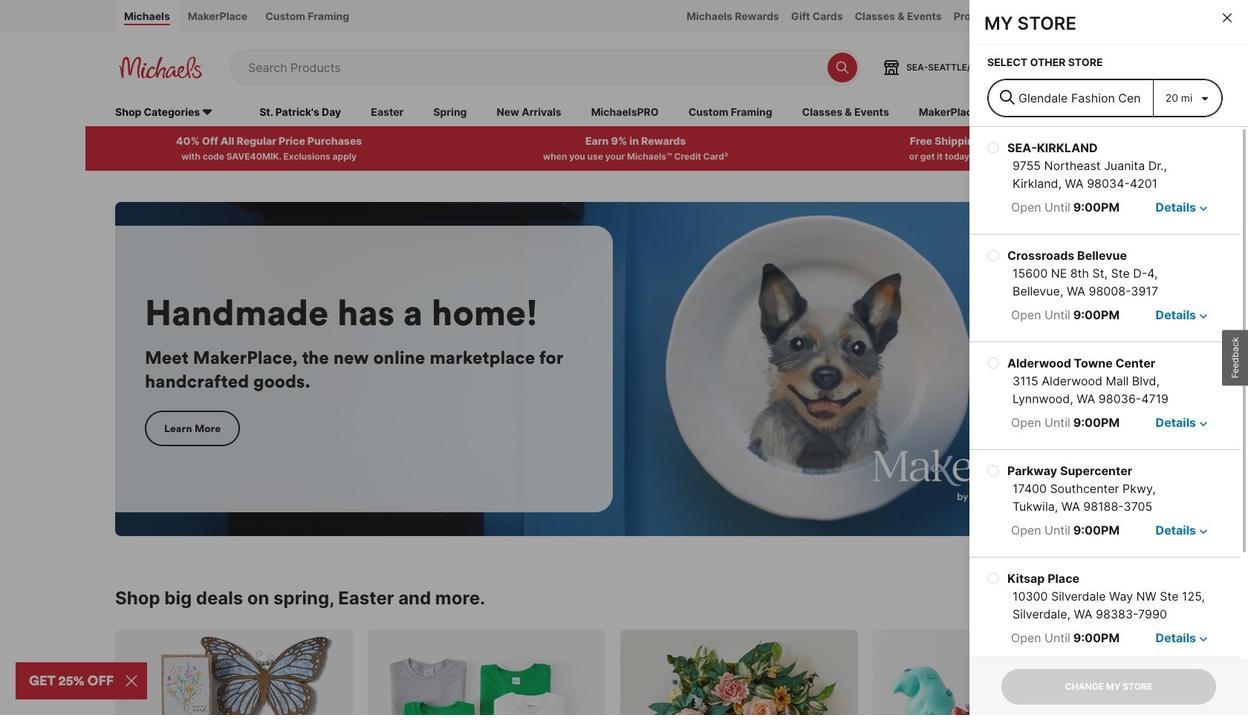 Task type: locate. For each thing, give the bounding box(es) containing it.
butterfly and floral décor accents on open shelves image
[[115, 630, 353, 716]]

grey, white and green folded t-shirts image
[[368, 630, 606, 716]]

option group
[[970, 127, 1241, 716]]

search button image
[[835, 60, 850, 75]]

gnome and rabbit ceramic paintable crafts image
[[873, 630, 1111, 716]]

Search Input field
[[248, 50, 821, 85]]

Enter city, state, zip field
[[989, 80, 1154, 117]]

close image
[[1223, 13, 1232, 22]]

dialog
[[970, 0, 1249, 716]]



Task type: describe. For each thing, give the bounding box(es) containing it.
green wreath with pink and yellow flowers image
[[621, 630, 858, 716]]



Task type: vqa. For each thing, say whether or not it's contained in the screenshot.
'Boxes' to the middle
no



